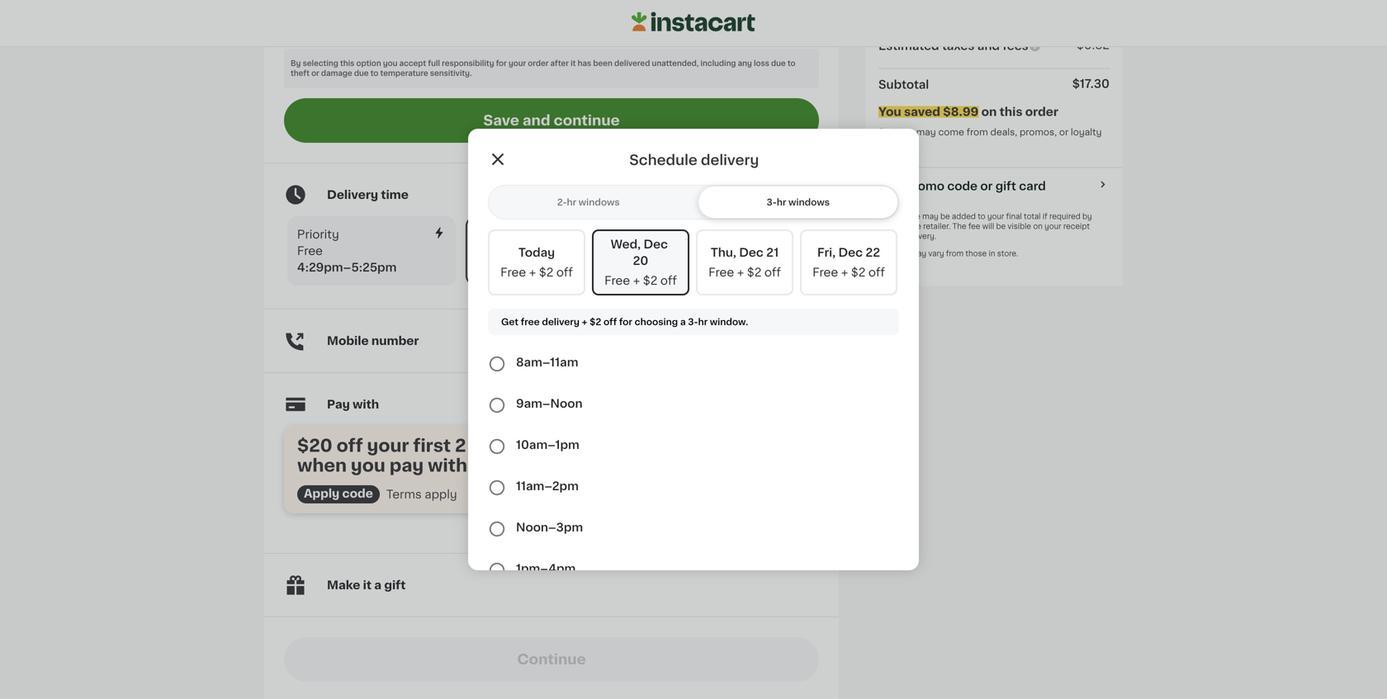 Task type: describe. For each thing, give the bounding box(es) containing it.
windows for 3-hr windows
[[789, 198, 830, 207]]

save
[[483, 114, 519, 128]]

prices may vary from those in store.
[[885, 250, 1019, 258]]

number
[[372, 335, 419, 347]]

add
[[879, 180, 903, 192]]

store.
[[998, 250, 1019, 258]]

3-hr windows button
[[698, 186, 899, 219]]

today
[[519, 247, 555, 259]]

for inside by selecting this option you accept full responsibility for your order after it has been delivered unattended, including any loss due to theft or damage due to temperature sensitivity.
[[496, 60, 507, 67]]

1 vertical spatial this
[[1000, 106, 1023, 118]]

free inside standard free 4:55pm–6:25pm
[[477, 247, 503, 259]]

off inside today free + $2 off
[[557, 267, 573, 278]]

after inside by selecting this option you accept full responsibility for your order after it has been delivered unattended, including any loss due to theft or damage due to temperature sensitivity.
[[551, 60, 569, 67]]

0 horizontal spatial fee
[[909, 213, 921, 221]]

from for those
[[946, 250, 964, 258]]

or inside a bag fee may be added to your final total if required by law or the retailer. the fee will be visible on your receipt after delivery.
[[900, 223, 907, 230]]

$2 inside "thu, dec 21 free + $2 off"
[[747, 267, 762, 278]]

22
[[866, 247, 881, 259]]

+ inside "thu, dec 21 free + $2 off"
[[737, 267, 744, 278]]

for inside tiered-service-option-modal-v2 dialog
[[619, 318, 633, 327]]

0 horizontal spatial with
[[353, 399, 379, 411]]

card
[[1019, 180, 1046, 192]]

or inside button
[[981, 180, 993, 192]]

may inside a bag fee may be added to your final total if required by law or the retailer. the fee will be visible on your receipt after delivery.
[[923, 213, 939, 221]]

choosing
[[635, 318, 678, 327]]

the
[[953, 223, 967, 230]]

after inside a bag fee may be added to your final total if required by law or the retailer. the fee will be visible on your receipt after delivery.
[[885, 233, 903, 240]]

promos,
[[1020, 128, 1057, 137]]

$2 inside schedule free + $2 off available pick a day and time
[[693, 245, 707, 257]]

your inside by selecting this option you accept full responsibility for your order after it has been delivered unattended, including any loss due to theft or damage due to temperature sensitivity.
[[509, 60, 526, 67]]

full
[[428, 60, 440, 67]]

from for deals,
[[967, 128, 988, 137]]

off inside $20 off your first 2 orders when you pay with klarna
[[337, 437, 363, 455]]

required
[[1050, 213, 1081, 221]]

free inside the free 4:29pm–5:25pm
[[297, 245, 323, 257]]

2 horizontal spatial and
[[978, 40, 1000, 52]]

add promo code or gift card button
[[879, 178, 1046, 195]]

free 4:29pm–5:25pm
[[297, 245, 397, 273]]

terms
[[386, 489, 422, 501]]

0 horizontal spatial to
[[371, 70, 379, 77]]

noon–3pm
[[516, 522, 583, 534]]

a bag fee may be added to your final total if required by law or the retailer. the fee will be visible on your receipt after delivery.
[[885, 213, 1092, 240]]

hr for 3-
[[777, 198, 787, 207]]

a inside schedule free + $2 off available pick a day and time
[[682, 262, 690, 273]]

estimated
[[879, 40, 940, 52]]

standard free 4:55pm–6:25pm
[[477, 231, 577, 275]]

apply
[[304, 488, 340, 500]]

1 vertical spatial order
[[1026, 106, 1059, 118]]

8am–11am button
[[488, 342, 899, 383]]

1 horizontal spatial due
[[771, 60, 786, 67]]

window.
[[710, 318, 749, 327]]

1 vertical spatial delivery
[[542, 318, 580, 327]]

by
[[1083, 213, 1092, 221]]

your down if
[[1045, 223, 1062, 230]]

dec for 20
[[644, 239, 668, 250]]

deals,
[[991, 128, 1018, 137]]

0 horizontal spatial it
[[363, 580, 372, 591]]

off inside schedule free + $2 off available pick a day and time
[[710, 245, 727, 257]]

come
[[939, 128, 965, 137]]

subtotal
[[879, 79, 929, 90]]

thu,
[[711, 247, 737, 259]]

apply code
[[304, 488, 373, 500]]

today free + $2 off
[[501, 247, 573, 278]]

wed,
[[611, 239, 641, 250]]

pricing.
[[879, 143, 913, 152]]

temperature
[[380, 70, 428, 77]]

option
[[356, 60, 381, 67]]

11am–2pm
[[516, 481, 579, 492]]

4:55pm–6:25pm
[[477, 264, 577, 275]]

tiered-service-option-modal-v2 dialog
[[468, 129, 919, 700]]

wed, dec 20 free + $2 off
[[605, 239, 677, 287]]

visible
[[1008, 223, 1032, 230]]

0 horizontal spatial be
[[941, 213, 950, 221]]

4:29pm–5:25pm
[[297, 262, 397, 273]]

get free delivery + $2 off for choosing a 3-hr window.
[[501, 318, 749, 327]]

1pm–4pm button
[[488, 548, 899, 590]]

on inside a bag fee may be added to your final total if required by law or the retailer. the fee will be visible on your receipt after delivery.
[[1034, 223, 1043, 230]]

total
[[1024, 213, 1041, 221]]

those
[[966, 250, 987, 258]]

+ inside today free + $2 off
[[529, 267, 536, 278]]

pay with
[[327, 399, 379, 411]]

add promo code or gift card
[[879, 180, 1046, 192]]

save and continue button
[[284, 98, 819, 143]]

free inside wed, dec 20 free + $2 off
[[605, 275, 630, 287]]

noon–3pm button
[[488, 507, 899, 548]]

orders
[[470, 437, 530, 455]]

pick
[[654, 262, 680, 273]]

get
[[501, 318, 519, 327]]

8am–11am
[[516, 357, 579, 368]]

dec for 21
[[739, 247, 764, 259]]

$2 inside wed, dec 20 free + $2 off
[[643, 275, 658, 287]]

1 vertical spatial be
[[996, 223, 1006, 230]]

pay
[[390, 457, 424, 475]]

selecting
[[303, 60, 338, 67]]

0 vertical spatial on
[[982, 106, 997, 118]]

klarna
[[472, 457, 531, 475]]

home image
[[632, 10, 756, 34]]

3-hr windows
[[767, 198, 830, 207]]

0 horizontal spatial time
[[381, 189, 409, 201]]

$8.99
[[943, 106, 979, 118]]

may for come
[[917, 128, 936, 137]]

it inside by selecting this option you accept full responsibility for your order after it has been delivered unattended, including any loss due to theft or damage due to temperature sensitivity.
[[571, 60, 576, 67]]

mobile number
[[327, 335, 419, 347]]

save and continue
[[483, 114, 620, 128]]

schedule free + $2 off available pick a day and time
[[654, 229, 780, 273]]

terms apply
[[386, 489, 457, 501]]

first
[[413, 437, 451, 455]]

you inside by selecting this option you accept full responsibility for your order after it has been delivered unattended, including any loss due to theft or damage due to temperature sensitivity.
[[383, 60, 398, 67]]

including
[[701, 60, 736, 67]]

to inside a bag fee may be added to your final total if required by law or the retailer. the fee will be visible on your receipt after delivery.
[[978, 213, 986, 221]]

$0.32
[[1077, 39, 1110, 51]]

by selecting this option you accept full responsibility for your order after it has been delivered unattended, including any loss due to theft or damage due to temperature sensitivity.
[[291, 60, 796, 77]]

responsibility
[[442, 60, 494, 67]]

1 vertical spatial fee
[[969, 223, 981, 230]]

been
[[593, 60, 613, 67]]

retailer.
[[923, 223, 951, 230]]

10am–1pm button
[[488, 425, 899, 466]]

receipt
[[1064, 223, 1090, 230]]

estimated taxes and fees
[[879, 40, 1029, 52]]

delivery
[[327, 189, 378, 201]]

free inside schedule free + $2 off available pick a day and time
[[654, 245, 680, 257]]

fees
[[1003, 40, 1029, 52]]



Task type: vqa. For each thing, say whether or not it's contained in the screenshot.
FILE at bottom right
no



Task type: locate. For each thing, give the bounding box(es) containing it.
1 horizontal spatial be
[[996, 223, 1006, 230]]

mobile
[[327, 335, 369, 347]]

dec for 22
[[839, 247, 863, 259]]

and left fees on the top right of the page
[[978, 40, 1000, 52]]

gift
[[996, 180, 1017, 192], [384, 580, 406, 591]]

by
[[291, 60, 301, 67]]

off
[[710, 245, 727, 257], [557, 267, 573, 278], [765, 267, 781, 278], [869, 267, 885, 278], [661, 275, 677, 287], [604, 318, 617, 327], [337, 437, 363, 455]]

0 vertical spatial and
[[978, 40, 1000, 52]]

0 vertical spatial this
[[340, 60, 355, 67]]

1 horizontal spatial with
[[428, 457, 467, 475]]

dec inside "thu, dec 21 free + $2 off"
[[739, 247, 764, 259]]

0 vertical spatial a
[[682, 262, 690, 273]]

for left choosing on the left of the page
[[619, 318, 633, 327]]

dec
[[644, 239, 668, 250], [739, 247, 764, 259], [839, 247, 863, 259]]

0 vertical spatial from
[[967, 128, 988, 137]]

when
[[297, 457, 347, 475]]

or inside by selecting this option you accept full responsibility for your order after it has been delivered unattended, including any loss due to theft or damage due to temperature sensitivity.
[[311, 70, 319, 77]]

fee
[[909, 213, 921, 221], [969, 223, 981, 230]]

dec left 21
[[739, 247, 764, 259]]

delivered
[[615, 60, 650, 67]]

you inside $20 off your first 2 orders when you pay with klarna
[[351, 457, 386, 475]]

1 vertical spatial and
[[523, 114, 551, 128]]

1 vertical spatial on
[[1034, 223, 1043, 230]]

a right make
[[374, 580, 382, 591]]

schedule inside schedule free + $2 off available pick a day and time
[[654, 229, 709, 240]]

if
[[1043, 213, 1048, 221]]

and down thu,
[[718, 262, 740, 273]]

1 vertical spatial it
[[363, 580, 372, 591]]

or left loyalty
[[1060, 128, 1069, 137]]

pay
[[327, 399, 350, 411]]

9am–noon button
[[488, 383, 899, 425]]

your up pay
[[367, 437, 409, 455]]

10am–1pm
[[516, 439, 580, 451]]

make
[[327, 580, 360, 591]]

delivery up 3-hr windows button
[[701, 153, 759, 167]]

1 vertical spatial after
[[885, 233, 903, 240]]

1 vertical spatial schedule
[[654, 229, 709, 240]]

a inside dialog
[[680, 318, 686, 327]]

may down delivery.
[[911, 250, 927, 258]]

0 vertical spatial time
[[381, 189, 409, 201]]

0 vertical spatial code
[[948, 180, 978, 192]]

with inside $20 off your first 2 orders when you pay with klarna
[[428, 457, 467, 475]]

and inside schedule free + $2 off available pick a day and time
[[718, 262, 740, 273]]

0 horizontal spatial dec
[[644, 239, 668, 250]]

1 horizontal spatial after
[[885, 233, 903, 240]]

3- left window.
[[688, 318, 698, 327]]

off inside "fri, dec 22 free + $2 off"
[[869, 267, 885, 278]]

fri,
[[818, 247, 836, 259]]

on
[[982, 106, 997, 118], [1034, 223, 1043, 230]]

+ inside wed, dec 20 free + $2 off
[[633, 275, 640, 287]]

thu, dec 21 free + $2 off
[[709, 247, 781, 278]]

gift left card
[[996, 180, 1017, 192]]

priority
[[297, 229, 339, 240]]

0 vertical spatial with
[[353, 399, 379, 411]]

0 vertical spatial after
[[551, 60, 569, 67]]

from inside savings may come from deals, promos, or loyalty pricing.
[[967, 128, 988, 137]]

due down the option
[[354, 70, 369, 77]]

$20 off your first 2 orders when you pay with klarna
[[297, 437, 531, 475]]

+ inside "fri, dec 22 free + $2 off"
[[841, 267, 848, 278]]

this
[[340, 60, 355, 67], [1000, 106, 1023, 118]]

promo
[[906, 180, 945, 192]]

may down saved
[[917, 128, 936, 137]]

1 horizontal spatial to
[[788, 60, 796, 67]]

taxes
[[942, 40, 975, 52]]

free
[[521, 318, 540, 327]]

$17.30
[[1073, 78, 1110, 90]]

0 vertical spatial you
[[383, 60, 398, 67]]

you
[[383, 60, 398, 67], [351, 457, 386, 475]]

2 windows from the left
[[789, 198, 830, 207]]

free inside today free + $2 off
[[501, 267, 526, 278]]

hr for 2-
[[567, 198, 577, 207]]

0 horizontal spatial this
[[340, 60, 355, 67]]

hr inside 3-hr windows button
[[777, 198, 787, 207]]

1 horizontal spatial gift
[[996, 180, 1017, 192]]

on up deals,
[[982, 106, 997, 118]]

it right make
[[363, 580, 372, 591]]

delivery.
[[905, 233, 937, 240]]

a right choosing on the left of the page
[[680, 318, 686, 327]]

1 horizontal spatial from
[[967, 128, 988, 137]]

be right will
[[996, 223, 1006, 230]]

prices
[[885, 250, 909, 258]]

tab list containing wed, dec 20 free + $2 off
[[488, 230, 899, 302]]

day
[[692, 262, 715, 273]]

be up retailer.
[[941, 213, 950, 221]]

may inside savings may come from deals, promos, or loyalty pricing.
[[917, 128, 936, 137]]

0 vertical spatial it
[[571, 60, 576, 67]]

free inside "thu, dec 21 free + $2 off"
[[709, 267, 734, 278]]

or inside savings may come from deals, promos, or loyalty pricing.
[[1060, 128, 1069, 137]]

any
[[738, 60, 752, 67]]

standard
[[477, 231, 530, 242]]

time down available
[[743, 262, 770, 273]]

may up retailer.
[[923, 213, 939, 221]]

+
[[683, 245, 690, 257], [529, 267, 536, 278], [737, 267, 744, 278], [841, 267, 848, 278], [633, 275, 640, 287], [582, 318, 588, 327]]

0 vertical spatial schedule
[[630, 153, 698, 167]]

1 vertical spatial may
[[923, 213, 939, 221]]

windows for 2-hr windows
[[579, 198, 620, 207]]

0 vertical spatial due
[[771, 60, 786, 67]]

0 horizontal spatial after
[[551, 60, 569, 67]]

or down the selecting
[[311, 70, 319, 77]]

will
[[983, 223, 995, 230]]

1 vertical spatial for
[[619, 318, 633, 327]]

unattended,
[[652, 60, 699, 67]]

schedule for free
[[654, 229, 709, 240]]

off inside "thu, dec 21 free + $2 off"
[[765, 267, 781, 278]]

savings
[[879, 128, 914, 137]]

the
[[909, 223, 922, 230]]

to down the option
[[371, 70, 379, 77]]

0 vertical spatial to
[[788, 60, 796, 67]]

with down 2
[[428, 457, 467, 475]]

and inside save and continue button
[[523, 114, 551, 128]]

0 vertical spatial may
[[917, 128, 936, 137]]

with right pay
[[353, 399, 379, 411]]

dec inside "fri, dec 22 free + $2 off"
[[839, 247, 863, 259]]

gift right make
[[384, 580, 406, 591]]

3- inside button
[[767, 198, 777, 207]]

fee left will
[[969, 223, 981, 230]]

0 horizontal spatial and
[[523, 114, 551, 128]]

1 horizontal spatial it
[[571, 60, 576, 67]]

2 horizontal spatial hr
[[777, 198, 787, 207]]

2 vertical spatial and
[[718, 262, 740, 273]]

hr up 21
[[777, 198, 787, 207]]

apply
[[425, 489, 457, 501]]

1 horizontal spatial this
[[1000, 106, 1023, 118]]

a left day
[[682, 262, 690, 273]]

0 vertical spatial for
[[496, 60, 507, 67]]

free up pick on the left top
[[654, 245, 680, 257]]

1 horizontal spatial code
[[948, 180, 978, 192]]

fri, dec 22 free + $2 off
[[813, 247, 885, 278]]

free inside "fri, dec 22 free + $2 off"
[[813, 267, 838, 278]]

schedule inside tiered-service-option-modal-v2 dialog
[[630, 153, 698, 167]]

1 tab list from the top
[[488, 185, 899, 220]]

+ inside schedule free + $2 off available pick a day and time
[[683, 245, 690, 257]]

to
[[788, 60, 796, 67], [371, 70, 379, 77], [978, 213, 986, 221]]

order left has
[[528, 60, 549, 67]]

theft
[[291, 70, 310, 77]]

1 horizontal spatial fee
[[969, 223, 981, 230]]

code inside button
[[948, 180, 978, 192]]

savings may come from deals, promos, or loyalty pricing.
[[879, 128, 1105, 152]]

windows inside the 2-hr windows "button"
[[579, 198, 620, 207]]

0 horizontal spatial gift
[[384, 580, 406, 591]]

dec left 22
[[839, 247, 863, 259]]

free down today
[[501, 267, 526, 278]]

to up will
[[978, 213, 986, 221]]

$2 inside today free + $2 off
[[539, 267, 554, 278]]

off inside wed, dec 20 free + $2 off
[[661, 275, 677, 287]]

code right apply
[[342, 488, 373, 500]]

0 horizontal spatial delivery
[[542, 318, 580, 327]]

your inside $20 off your first 2 orders when you pay with klarna
[[367, 437, 409, 455]]

2 horizontal spatial to
[[978, 213, 986, 221]]

1 vertical spatial a
[[680, 318, 686, 327]]

1 windows from the left
[[579, 198, 620, 207]]

you saved $8.99 on this order
[[879, 106, 1059, 118]]

1 horizontal spatial on
[[1034, 223, 1043, 230]]

in
[[989, 250, 996, 258]]

time inside schedule free + $2 off available pick a day and time
[[743, 262, 770, 273]]

0 horizontal spatial from
[[946, 250, 964, 258]]

1 vertical spatial tab list
[[488, 230, 899, 302]]

hr left window.
[[698, 318, 708, 327]]

tab list containing 2-hr windows
[[488, 185, 899, 220]]

$2 inside "fri, dec 22 free + $2 off"
[[851, 267, 866, 278]]

it left has
[[571, 60, 576, 67]]

0 vertical spatial tab list
[[488, 185, 899, 220]]

may for vary
[[911, 250, 927, 258]]

2-hr windows
[[557, 198, 620, 207]]

2 tab list from the top
[[488, 230, 899, 302]]

1 horizontal spatial order
[[1026, 106, 1059, 118]]

1 vertical spatial to
[[371, 70, 379, 77]]

your up will
[[988, 213, 1005, 221]]

20
[[633, 255, 649, 267]]

2 vertical spatial a
[[374, 580, 382, 591]]

this up the 'damage'
[[340, 60, 355, 67]]

dec up 20
[[644, 239, 668, 250]]

3- up 21
[[767, 198, 777, 207]]

code up added
[[948, 180, 978, 192]]

0 horizontal spatial order
[[528, 60, 549, 67]]

0 horizontal spatial code
[[342, 488, 373, 500]]

0 horizontal spatial due
[[354, 70, 369, 77]]

1 horizontal spatial time
[[743, 262, 770, 273]]

1pm–4pm
[[516, 563, 576, 575]]

2-
[[557, 198, 567, 207]]

or down bag
[[900, 223, 907, 230]]

from down you saved $8.99 on this order
[[967, 128, 988, 137]]

schedule delivery
[[630, 153, 759, 167]]

free down the standard
[[477, 247, 503, 259]]

a
[[885, 213, 891, 221]]

to right loss
[[788, 60, 796, 67]]

11am–2pm button
[[488, 466, 899, 507]]

0 vertical spatial be
[[941, 213, 950, 221]]

final
[[1007, 213, 1022, 221]]

after down law
[[885, 233, 903, 240]]

windows inside 3-hr windows button
[[789, 198, 830, 207]]

2
[[455, 437, 466, 455]]

hr up standard free 4:55pm–6:25pm
[[567, 198, 577, 207]]

1 horizontal spatial hr
[[698, 318, 708, 327]]

2 vertical spatial to
[[978, 213, 986, 221]]

0 vertical spatial order
[[528, 60, 549, 67]]

1 horizontal spatial for
[[619, 318, 633, 327]]

due right loss
[[771, 60, 786, 67]]

on down "total"
[[1034, 223, 1043, 230]]

hr inside the 2-hr windows "button"
[[567, 198, 577, 207]]

1 horizontal spatial 3-
[[767, 198, 777, 207]]

your right responsibility
[[509, 60, 526, 67]]

1 vertical spatial with
[[428, 457, 467, 475]]

law
[[885, 223, 898, 230]]

free down thu,
[[709, 267, 734, 278]]

windows up fri,
[[789, 198, 830, 207]]

from
[[967, 128, 988, 137], [946, 250, 964, 258]]

fee up the
[[909, 213, 921, 221]]

2-hr windows button
[[489, 186, 688, 219]]

order inside by selecting this option you accept full responsibility for your order after it has been delivered unattended, including any loss due to theft or damage due to temperature sensitivity.
[[528, 60, 549, 67]]

1 horizontal spatial delivery
[[701, 153, 759, 167]]

a
[[682, 262, 690, 273], [680, 318, 686, 327], [374, 580, 382, 591]]

1 vertical spatial due
[[354, 70, 369, 77]]

from right "vary"
[[946, 250, 964, 258]]

0 vertical spatial delivery
[[701, 153, 759, 167]]

1 horizontal spatial dec
[[739, 247, 764, 259]]

$20
[[297, 437, 333, 455]]

free down priority
[[297, 245, 323, 257]]

you left pay
[[351, 457, 386, 475]]

1 vertical spatial 3-
[[688, 318, 698, 327]]

gift inside button
[[996, 180, 1017, 192]]

0 horizontal spatial windows
[[579, 198, 620, 207]]

this inside by selecting this option you accept full responsibility for your order after it has been delivered unattended, including any loss due to theft or damage due to temperature sensitivity.
[[340, 60, 355, 67]]

0 horizontal spatial on
[[982, 106, 997, 118]]

2 horizontal spatial dec
[[839, 247, 863, 259]]

and right "save" on the left of the page
[[523, 114, 551, 128]]

1 horizontal spatial windows
[[789, 198, 830, 207]]

delivery right free
[[542, 318, 580, 327]]

1 vertical spatial time
[[743, 262, 770, 273]]

windows
[[579, 198, 620, 207], [789, 198, 830, 207]]

free down wed, at the left of page
[[605, 275, 630, 287]]

1 vertical spatial from
[[946, 250, 964, 258]]

1 horizontal spatial and
[[718, 262, 740, 273]]

damage
[[321, 70, 352, 77]]

saved
[[904, 106, 941, 118]]

0 horizontal spatial for
[[496, 60, 507, 67]]

1 vertical spatial gift
[[384, 580, 406, 591]]

free down fri,
[[813, 267, 838, 278]]

1 vertical spatial code
[[342, 488, 373, 500]]

after left has
[[551, 60, 569, 67]]

after
[[551, 60, 569, 67], [885, 233, 903, 240]]

this up deals,
[[1000, 106, 1023, 118]]

schedule for delivery
[[630, 153, 698, 167]]

0 vertical spatial 3-
[[767, 198, 777, 207]]

0 horizontal spatial 3-
[[688, 318, 698, 327]]

accept
[[399, 60, 426, 67]]

dec inside wed, dec 20 free + $2 off
[[644, 239, 668, 250]]

2 vertical spatial may
[[911, 250, 927, 258]]

0 horizontal spatial hr
[[567, 198, 577, 207]]

0 vertical spatial fee
[[909, 213, 921, 221]]

order up promos,
[[1026, 106, 1059, 118]]

for right responsibility
[[496, 60, 507, 67]]

or up will
[[981, 180, 993, 192]]

hr
[[567, 198, 577, 207], [777, 198, 787, 207], [698, 318, 708, 327]]

you up temperature
[[383, 60, 398, 67]]

1 vertical spatial you
[[351, 457, 386, 475]]

windows right 2-
[[579, 198, 620, 207]]

tab list
[[488, 185, 899, 220], [488, 230, 899, 302]]

added
[[952, 213, 976, 221]]

0 vertical spatial gift
[[996, 180, 1017, 192]]

loss
[[754, 60, 770, 67]]

time right delivery on the top of page
[[381, 189, 409, 201]]

21
[[767, 247, 779, 259]]

make it a gift
[[327, 580, 406, 591]]



